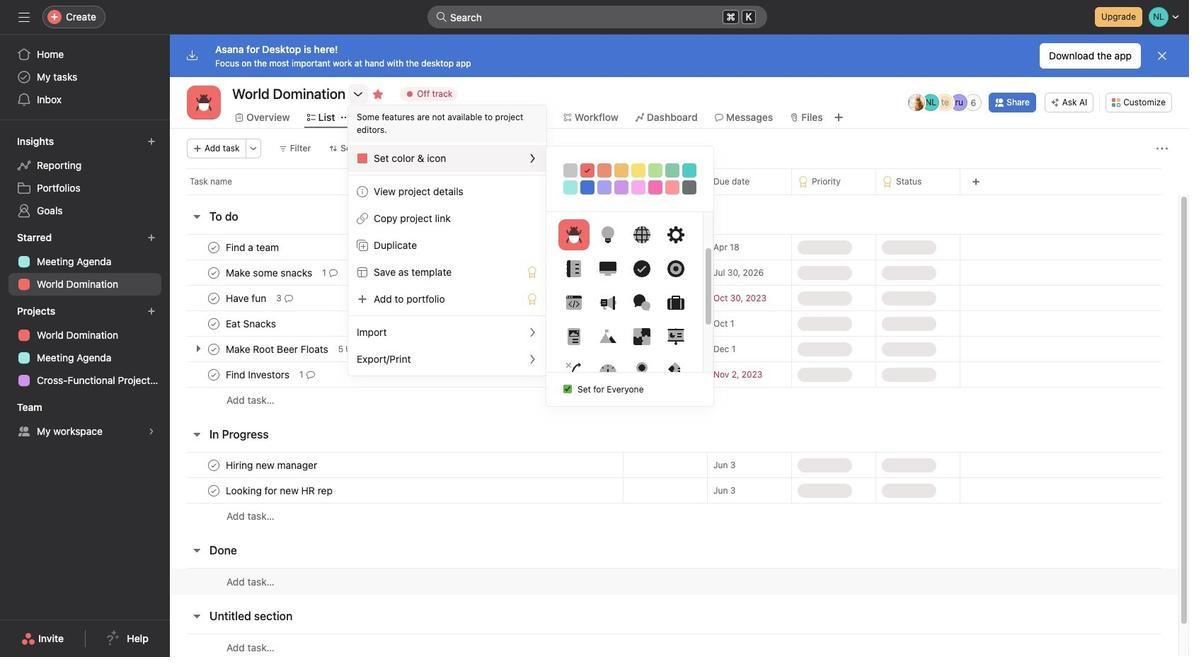 Task type: vqa. For each thing, say whether or not it's contained in the screenshot.
Mark complete checkbox related to code up performance simulation in MATLAB cell
no



Task type: describe. For each thing, give the bounding box(es) containing it.
remove from starred image
[[373, 89, 384, 100]]

make root beer floats cell
[[170, 336, 623, 363]]

find a team cell
[[170, 234, 623, 261]]

task name text field inside find investors "cell"
[[223, 368, 294, 382]]

tab actions image
[[341, 113, 349, 122]]

hiring new manager cell
[[170, 452, 623, 479]]

hide sidebar image
[[18, 11, 30, 23]]

find investors cell
[[170, 362, 623, 388]]

have fun cell
[[170, 285, 623, 312]]

mark complete checkbox for task name text box within the eat snacks cell
[[205, 315, 222, 332]]

mark complete image for hiring new manager cell
[[205, 457, 222, 474]]

light bulb image
[[599, 227, 616, 244]]

mark complete checkbox for task name text box inside make some snacks cell
[[205, 264, 222, 281]]

projects element
[[0, 299, 170, 395]]

dismiss image
[[1157, 50, 1168, 62]]

mark complete image for task name text field inside the have fun cell
[[205, 290, 222, 307]]

notebook image
[[565, 261, 582, 278]]

check image
[[633, 261, 650, 278]]

ribbon image
[[633, 363, 650, 380]]

html image
[[565, 295, 582, 312]]

1 comment image
[[306, 371, 315, 379]]

page layout image
[[565, 329, 582, 346]]

target image
[[667, 261, 684, 278]]

presentation image
[[667, 329, 684, 346]]

add tab image
[[833, 112, 844, 123]]

header to do tree grid
[[170, 234, 1179, 413]]

looking for new hr rep cell
[[170, 478, 623, 504]]

speed dial image
[[599, 363, 616, 380]]

mark complete checkbox for task name text field inside the find a team cell
[[205, 239, 222, 256]]

starred element
[[0, 225, 170, 299]]

0 horizontal spatial more actions image
[[249, 144, 257, 153]]

bug image
[[195, 94, 212, 111]]

task name text field inside the make root beer floats cell
[[223, 342, 333, 356]]

line and symbols image
[[565, 363, 582, 380]]

new project or portfolio image
[[147, 307, 156, 316]]

add field image
[[972, 178, 981, 186]]

expand subtask list for the task make root beer floats image
[[193, 343, 204, 355]]

mountain flag image
[[599, 329, 616, 346]]

mark complete checkbox for task name text box inside find investors "cell"
[[205, 366, 222, 383]]

globe image
[[633, 227, 650, 244]]



Task type: locate. For each thing, give the bounding box(es) containing it.
task name text field for mark complete icon in the make some snacks cell
[[223, 266, 317, 280]]

show options image
[[353, 89, 364, 100]]

megaphone image
[[599, 295, 616, 312]]

Mark complete checkbox
[[205, 290, 222, 307], [205, 315, 222, 332], [205, 341, 222, 358], [205, 457, 222, 474]]

mark complete checkbox for task name text field inside hiring new manager cell
[[205, 457, 222, 474]]

4 mark complete checkbox from the top
[[205, 457, 222, 474]]

bug image
[[565, 227, 582, 244]]

task name text field for the have fun cell
[[223, 291, 271, 306]]

puzzle image
[[633, 329, 650, 346]]

mark complete image inside looking for new hr rep cell
[[205, 483, 222, 500]]

mark complete checkbox inside the make root beer floats cell
[[205, 341, 222, 358]]

menu item
[[348, 145, 547, 172]]

collapse task list for this group image
[[191, 211, 202, 222], [191, 429, 202, 440], [191, 545, 202, 557], [191, 611, 202, 622]]

mark complete checkbox for task name text field within the looking for new hr rep cell
[[205, 483, 222, 500]]

mark complete image for eat snacks cell
[[205, 315, 222, 332]]

mark complete image inside hiring new manager cell
[[205, 457, 222, 474]]

2 task name text field from the top
[[223, 317, 280, 331]]

2 mark complete checkbox from the top
[[205, 264, 222, 281]]

2 mark complete checkbox from the top
[[205, 315, 222, 332]]

5 subtasks image
[[346, 345, 355, 354]]

mark complete image
[[205, 264, 222, 281], [205, 315, 222, 332], [205, 457, 222, 474], [205, 483, 222, 500]]

header in progress tree grid
[[170, 452, 1179, 530]]

mark complete image for looking for new hr rep cell
[[205, 483, 222, 500]]

mark complete image for make some snacks cell
[[205, 264, 222, 281]]

task name text field inside eat snacks cell
[[223, 317, 280, 331]]

task name text field inside make some snacks cell
[[223, 266, 317, 280]]

1 comment image
[[329, 269, 338, 277]]

mark complete image for task name text box inside find investors "cell"
[[205, 366, 222, 383]]

Mark complete checkbox
[[205, 239, 222, 256], [205, 264, 222, 281], [205, 366, 222, 383], [205, 483, 222, 500]]

mark complete checkbox inside make some snacks cell
[[205, 264, 222, 281]]

more actions image
[[1157, 143, 1168, 154], [249, 144, 257, 153]]

insights element
[[0, 129, 170, 225]]

prominent image
[[436, 11, 447, 23]]

add items to starred image
[[147, 234, 156, 242]]

1 mark complete image from the top
[[205, 239, 222, 256]]

4 mark complete image from the top
[[205, 366, 222, 383]]

2 mark complete image from the top
[[205, 290, 222, 307]]

3 mark complete checkbox from the top
[[205, 341, 222, 358]]

3 mark complete image from the top
[[205, 341, 222, 358]]

Task name text field
[[223, 266, 317, 280], [223, 317, 280, 331], [223, 368, 294, 382]]

1 collapse task list for this group image from the top
[[191, 211, 202, 222]]

3 mark complete image from the top
[[205, 457, 222, 474]]

make some snacks cell
[[170, 260, 623, 286]]

eat snacks cell
[[170, 311, 623, 337]]

global element
[[0, 35, 170, 120]]

mark complete checkbox inside eat snacks cell
[[205, 315, 222, 332]]

mark complete image inside find a team cell
[[205, 239, 222, 256]]

3 mark complete checkbox from the top
[[205, 366, 222, 383]]

task name text field inside looking for new hr rep cell
[[223, 484, 337, 498]]

mark complete image inside the make root beer floats cell
[[205, 341, 222, 358]]

task name text field for mark complete icon inside the eat snacks cell
[[223, 317, 280, 331]]

Search tasks, projects, and more text field
[[428, 6, 768, 28]]

1 mark complete checkbox from the top
[[205, 290, 222, 307]]

mark complete image inside eat snacks cell
[[205, 315, 222, 332]]

task name text field inside find a team cell
[[223, 240, 283, 255]]

task name text field for looking for new hr rep cell
[[223, 484, 337, 498]]

see details, my workspace image
[[147, 428, 156, 436]]

teams element
[[0, 395, 170, 446]]

3 collapse task list for this group image from the top
[[191, 545, 202, 557]]

2 task name text field from the top
[[223, 291, 271, 306]]

mark complete checkbox inside find investors "cell"
[[205, 366, 222, 383]]

mark complete checkbox inside hiring new manager cell
[[205, 457, 222, 474]]

2 collapse task list for this group image from the top
[[191, 429, 202, 440]]

computer image
[[599, 261, 616, 278]]

1 task name text field from the top
[[223, 240, 283, 255]]

new insights image
[[147, 137, 156, 146]]

mark complete checkbox inside find a team cell
[[205, 239, 222, 256]]

None field
[[428, 6, 768, 28]]

3 task name text field from the top
[[223, 342, 333, 356]]

mark complete checkbox for task name text field inside the have fun cell
[[205, 290, 222, 307]]

1 mark complete checkbox from the top
[[205, 239, 222, 256]]

None checkbox
[[564, 385, 572, 394]]

4 collapse task list for this group image from the top
[[191, 611, 202, 622]]

1 mark complete image from the top
[[205, 264, 222, 281]]

5 task name text field from the top
[[223, 484, 337, 498]]

mark complete checkbox inside the have fun cell
[[205, 290, 222, 307]]

0 vertical spatial task name text field
[[223, 266, 317, 280]]

task name text field for find a team cell
[[223, 240, 283, 255]]

mark complete image inside find investors "cell"
[[205, 366, 222, 383]]

4 mark complete image from the top
[[205, 483, 222, 500]]

gear image
[[667, 227, 684, 244]]

task name text field inside hiring new manager cell
[[223, 458, 322, 473]]

mark complete image for task name text field inside the find a team cell
[[205, 239, 222, 256]]

task name text field inside the have fun cell
[[223, 291, 271, 306]]

mark complete checkbox inside looking for new hr rep cell
[[205, 483, 222, 500]]

4 task name text field from the top
[[223, 458, 322, 473]]

3 task name text field from the top
[[223, 368, 294, 382]]

Task name text field
[[223, 240, 283, 255], [223, 291, 271, 306], [223, 342, 333, 356], [223, 458, 322, 473], [223, 484, 337, 498]]

4 mark complete checkbox from the top
[[205, 483, 222, 500]]

briefcase image
[[667, 295, 684, 312]]

menu
[[348, 105, 547, 376]]

3 comments image
[[285, 294, 293, 303]]

shoe image
[[667, 363, 684, 380]]

2 mark complete image from the top
[[205, 315, 222, 332]]

chat bubbles image
[[633, 295, 650, 312]]

1 task name text field from the top
[[223, 266, 317, 280]]

mark complete image inside make some snacks cell
[[205, 264, 222, 281]]

1 vertical spatial task name text field
[[223, 317, 280, 331]]

2 vertical spatial task name text field
[[223, 368, 294, 382]]

1 horizontal spatial more actions image
[[1157, 143, 1168, 154]]

row
[[170, 169, 1189, 195], [187, 194, 1162, 195], [170, 234, 1179, 261], [170, 260, 1179, 286], [170, 285, 1179, 312], [170, 311, 1179, 337], [170, 336, 1179, 363], [170, 362, 1179, 388], [170, 387, 1179, 413], [170, 452, 1179, 479], [170, 478, 1179, 504], [170, 503, 1179, 530], [170, 569, 1179, 595], [170, 634, 1179, 658]]

task name text field for hiring new manager cell
[[223, 458, 322, 473]]

mark complete image
[[205, 239, 222, 256], [205, 290, 222, 307], [205, 341, 222, 358], [205, 366, 222, 383]]



